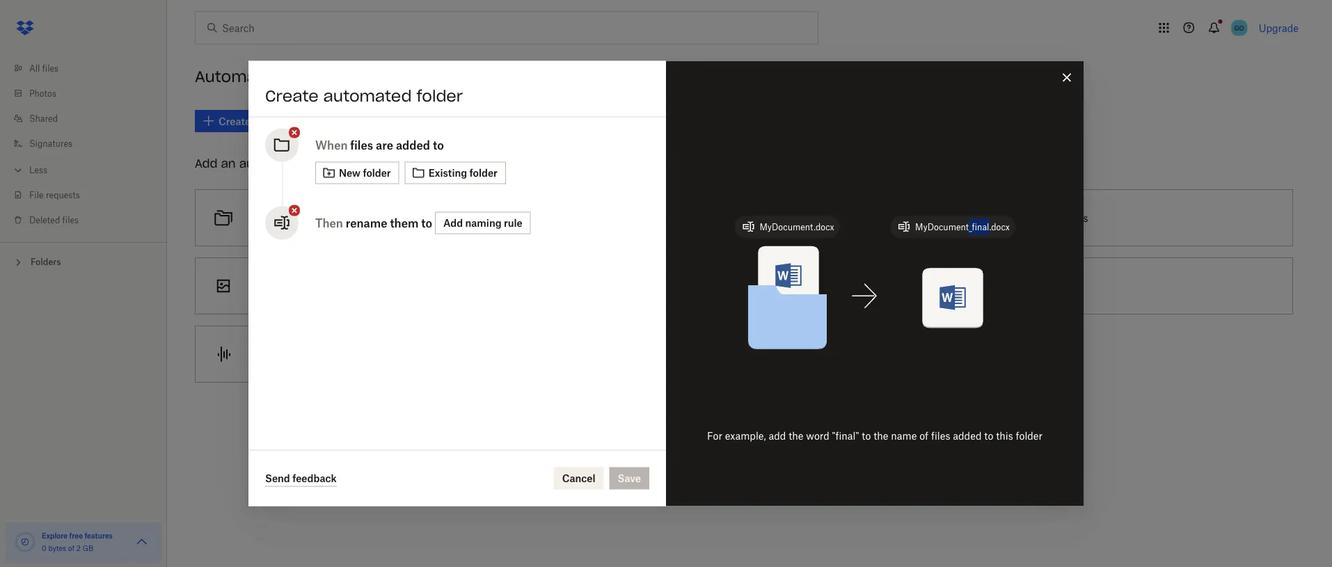 Task type: describe. For each thing, give the bounding box(es) containing it.
.docx
[[990, 222, 1010, 232]]

unzip files button
[[929, 252, 1299, 320]]

bytes
[[48, 544, 66, 553]]

new folder button
[[315, 162, 399, 184]]

to up existing
[[433, 138, 444, 152]]

a for set a rule that renames files
[[640, 212, 645, 224]]

rename them to
[[346, 216, 432, 230]]

choose for choose a file format to convert videos to
[[621, 280, 656, 292]]

files right renames
[[732, 212, 751, 224]]

choose a category to sort files by
[[251, 212, 405, 224]]

unzip
[[991, 280, 1018, 292]]

an
[[221, 156, 236, 171]]

file for choose a file format to convert audio files to
[[297, 348, 311, 360]]

are
[[376, 138, 393, 152]]

add an automation
[[195, 156, 306, 171]]

photos
[[29, 88, 56, 99]]

list containing all files
[[0, 47, 167, 242]]

when
[[315, 138, 348, 152]]

rename
[[346, 216, 387, 230]]

create automated folder dialog
[[249, 61, 1084, 507]]

files right all
[[42, 63, 59, 73]]

of inside explore free features 0 bytes of 2 gb
[[68, 544, 75, 553]]

convert for videos
[[729, 280, 763, 292]]

sort
[[351, 212, 369, 224]]

send feedback button
[[265, 470, 337, 487]]

convert
[[991, 212, 1028, 224]]

automated
[[324, 86, 412, 105]]

"final"
[[832, 430, 859, 442]]

that
[[668, 212, 687, 224]]

choose for choose a file format to convert audio files to
[[251, 348, 286, 360]]

rule for naming
[[504, 217, 523, 229]]

format for audio
[[314, 348, 344, 360]]

cancel
[[562, 473, 596, 485]]

shared link
[[11, 106, 167, 131]]

dropbox image
[[11, 14, 39, 42]]

gb
[[83, 544, 93, 553]]

0 vertical spatial added
[[396, 138, 430, 152]]

1 horizontal spatial added
[[953, 430, 982, 442]]

audio
[[396, 348, 422, 360]]

signatures
[[29, 138, 72, 149]]

2 the from the left
[[874, 430, 889, 442]]

to left sort
[[339, 212, 349, 224]]

new folder
[[339, 167, 391, 179]]

automation
[[239, 156, 306, 171]]

send
[[265, 472, 290, 484]]

name
[[891, 430, 917, 442]]

2
[[76, 544, 81, 553]]

files right deleted
[[62, 215, 79, 225]]

deleted
[[29, 215, 60, 225]]

renames
[[689, 212, 729, 224]]

files are added to
[[350, 138, 444, 152]]

for example, add the word "final" to the name of files added to this folder
[[707, 430, 1043, 442]]

choose for choose a category to sort files by
[[251, 212, 286, 224]]

explore free features 0 bytes of 2 gb
[[42, 532, 113, 553]]

rule for a
[[648, 212, 666, 224]]

less
[[29, 165, 47, 175]]

to left audio
[[347, 348, 356, 360]]

create automated folder
[[265, 86, 463, 105]]

a for choose a file format to convert videos to
[[659, 280, 664, 292]]

convert files to pdfs button
[[929, 184, 1299, 252]]

mydocument
[[916, 222, 969, 232]]

files inside 'button'
[[424, 348, 443, 360]]

file requests link
[[11, 182, 167, 207]]

existing folder button
[[405, 162, 506, 184]]

deleted files link
[[11, 207, 167, 233]]



Task type: vqa. For each thing, say whether or not it's contained in the screenshot.
0
yes



Task type: locate. For each thing, give the bounding box(es) containing it.
convert left audio
[[359, 348, 393, 360]]

0
[[42, 544, 46, 553]]

folder inside button
[[363, 167, 391, 179]]

1 vertical spatial file
[[297, 348, 311, 360]]

deleted files
[[29, 215, 79, 225]]

file
[[667, 280, 681, 292], [297, 348, 311, 360]]

1 horizontal spatial file
[[667, 280, 681, 292]]

of inside create automated folder dialog
[[920, 430, 929, 442]]

0 vertical spatial choose
[[251, 212, 286, 224]]

1 vertical spatial convert
[[359, 348, 393, 360]]

format
[[684, 280, 714, 292], [314, 348, 344, 360]]

rule inside add an automation main content
[[648, 212, 666, 224]]

folder up files are added to
[[417, 86, 463, 105]]

1 horizontal spatial add
[[443, 217, 463, 229]]

them
[[390, 216, 419, 230]]

file requests
[[29, 190, 80, 200]]

folder right existing
[[470, 167, 498, 179]]

1 horizontal spatial of
[[920, 430, 929, 442]]

choose inside choose a file format to convert videos to button
[[621, 280, 656, 292]]

files left 'by'
[[372, 212, 391, 224]]

of
[[920, 430, 929, 442], [68, 544, 75, 553]]

list
[[0, 47, 167, 242]]

1 vertical spatial choose
[[621, 280, 656, 292]]

set a rule that renames files
[[621, 212, 751, 224]]

mydocument _final .docx
[[916, 222, 1010, 232]]

folders button
[[0, 251, 167, 272]]

a for choose a file format to convert audio files to
[[289, 348, 294, 360]]

add naming rule button
[[435, 212, 531, 234]]

to right "final"
[[862, 430, 871, 442]]

a
[[289, 212, 294, 224], [640, 212, 645, 224], [659, 280, 664, 292], [289, 348, 294, 360]]

all files
[[29, 63, 59, 73]]

files left are
[[350, 138, 373, 152]]

1 horizontal spatial rule
[[648, 212, 666, 224]]

mydocument.docx
[[760, 222, 835, 232]]

to right them
[[421, 216, 432, 230]]

to right videos
[[798, 280, 807, 292]]

less image
[[11, 163, 25, 177]]

1 horizontal spatial the
[[874, 430, 889, 442]]

existing folder
[[429, 167, 498, 179]]

files right 'convert'
[[1031, 212, 1050, 224]]

folder
[[417, 86, 463, 105], [363, 167, 391, 179], [470, 167, 498, 179], [1016, 430, 1043, 442]]

of left 2
[[68, 544, 75, 553]]

upgrade link
[[1259, 22, 1299, 34]]

rule inside create automated folder dialog
[[504, 217, 523, 229]]

0 horizontal spatial of
[[68, 544, 75, 553]]

cancel button
[[554, 468, 604, 490]]

2 vertical spatial choose
[[251, 348, 286, 360]]

rule left that
[[648, 212, 666, 224]]

a for choose a category to sort files by
[[289, 212, 294, 224]]

automations
[[195, 67, 296, 87]]

1 vertical spatial format
[[314, 348, 344, 360]]

files right unzip
[[1021, 280, 1040, 292]]

_final
[[969, 222, 990, 232]]

rule
[[648, 212, 666, 224], [504, 217, 523, 229]]

added right are
[[396, 138, 430, 152]]

0 horizontal spatial rule
[[504, 217, 523, 229]]

convert for audio
[[359, 348, 393, 360]]

add
[[195, 156, 218, 171], [443, 217, 463, 229]]

1 vertical spatial added
[[953, 430, 982, 442]]

format for videos
[[684, 280, 714, 292]]

0 vertical spatial file
[[667, 280, 681, 292]]

shared
[[29, 113, 58, 124]]

choose a category to sort files by button
[[189, 184, 559, 252]]

add left naming
[[443, 217, 463, 229]]

choose a file format to convert videos to button
[[559, 252, 929, 320]]

add an automation main content
[[189, 100, 1333, 567]]

files inside button
[[1031, 212, 1050, 224]]

to inside button
[[1052, 212, 1061, 224]]

a inside 'button'
[[289, 348, 294, 360]]

1 horizontal spatial format
[[684, 280, 714, 292]]

file for choose a file format to convert videos to
[[667, 280, 681, 292]]

choose a file format to convert videos to
[[621, 280, 807, 292]]

0 vertical spatial of
[[920, 430, 929, 442]]

the right add
[[789, 430, 804, 442]]

create
[[265, 86, 319, 105]]

0 horizontal spatial the
[[789, 430, 804, 442]]

all files link
[[11, 56, 167, 81]]

by
[[394, 212, 405, 224]]

1 the from the left
[[789, 430, 804, 442]]

features
[[85, 532, 113, 540]]

add
[[769, 430, 786, 442]]

signatures link
[[11, 131, 167, 156]]

videos
[[766, 280, 795, 292]]

1 horizontal spatial convert
[[729, 280, 763, 292]]

0 horizontal spatial file
[[297, 348, 311, 360]]

file inside 'button'
[[297, 348, 311, 360]]

quota usage element
[[14, 531, 36, 554]]

to left pdfs
[[1052, 212, 1061, 224]]

folder right new on the top left of the page
[[363, 167, 391, 179]]

format inside 'button'
[[314, 348, 344, 360]]

the left name
[[874, 430, 889, 442]]

1 vertical spatial of
[[68, 544, 75, 553]]

add for add an automation
[[195, 156, 218, 171]]

files right audio
[[424, 348, 443, 360]]

requests
[[46, 190, 80, 200]]

0 horizontal spatial format
[[314, 348, 344, 360]]

files right name
[[932, 430, 951, 442]]

format inside button
[[684, 280, 714, 292]]

convert inside button
[[729, 280, 763, 292]]

free
[[69, 532, 83, 540]]

for
[[707, 430, 723, 442]]

0 vertical spatial add
[[195, 156, 218, 171]]

file inside button
[[667, 280, 681, 292]]

0 horizontal spatial added
[[396, 138, 430, 152]]

to left this
[[985, 430, 994, 442]]

add left "an"
[[195, 156, 218, 171]]

rule right naming
[[504, 217, 523, 229]]

folders
[[31, 257, 61, 267]]

added
[[396, 138, 430, 152], [953, 430, 982, 442]]

this
[[997, 430, 1014, 442]]

add naming rule
[[443, 217, 523, 229]]

naming
[[465, 217, 502, 229]]

all
[[29, 63, 40, 73]]

0 horizontal spatial add
[[195, 156, 218, 171]]

pdfs
[[1064, 212, 1089, 224]]

convert inside 'button'
[[359, 348, 393, 360]]

unzip files
[[991, 280, 1040, 292]]

to right audio
[[446, 348, 455, 360]]

added left this
[[953, 430, 982, 442]]

choose a file format to convert audio files to button
[[189, 320, 559, 389]]

convert files to pdfs
[[991, 212, 1089, 224]]

file
[[29, 190, 44, 200]]

choose inside choose a category to sort files by button
[[251, 212, 286, 224]]

then
[[315, 216, 343, 230]]

convert left videos
[[729, 280, 763, 292]]

choose inside choose a file format to convert audio files to 'button'
[[251, 348, 286, 360]]

explore
[[42, 532, 68, 540]]

set a rule that renames files button
[[559, 184, 929, 252]]

set
[[621, 212, 637, 224]]

feedback
[[293, 472, 337, 484]]

category
[[297, 212, 337, 224]]

send feedback
[[265, 472, 337, 484]]

add inside main content
[[195, 156, 218, 171]]

add inside button
[[443, 217, 463, 229]]

folder inside 'button'
[[470, 167, 498, 179]]

example,
[[725, 430, 766, 442]]

to left videos
[[717, 280, 726, 292]]

word
[[807, 430, 830, 442]]

choose a file format to convert audio files to
[[251, 348, 455, 360]]

of right name
[[920, 430, 929, 442]]

folder right this
[[1016, 430, 1043, 442]]

0 vertical spatial format
[[684, 280, 714, 292]]

files
[[42, 63, 59, 73], [350, 138, 373, 152], [372, 212, 391, 224], [732, 212, 751, 224], [1031, 212, 1050, 224], [62, 215, 79, 225], [1021, 280, 1040, 292], [424, 348, 443, 360], [932, 430, 951, 442]]

0 horizontal spatial convert
[[359, 348, 393, 360]]

add for add naming rule
[[443, 217, 463, 229]]

choose
[[251, 212, 286, 224], [621, 280, 656, 292], [251, 348, 286, 360]]

photos link
[[11, 81, 167, 106]]

new
[[339, 167, 361, 179]]

the
[[789, 430, 804, 442], [874, 430, 889, 442]]

existing
[[429, 167, 467, 179]]

convert
[[729, 280, 763, 292], [359, 348, 393, 360]]

upgrade
[[1259, 22, 1299, 34]]

0 vertical spatial convert
[[729, 280, 763, 292]]

1 vertical spatial add
[[443, 217, 463, 229]]



